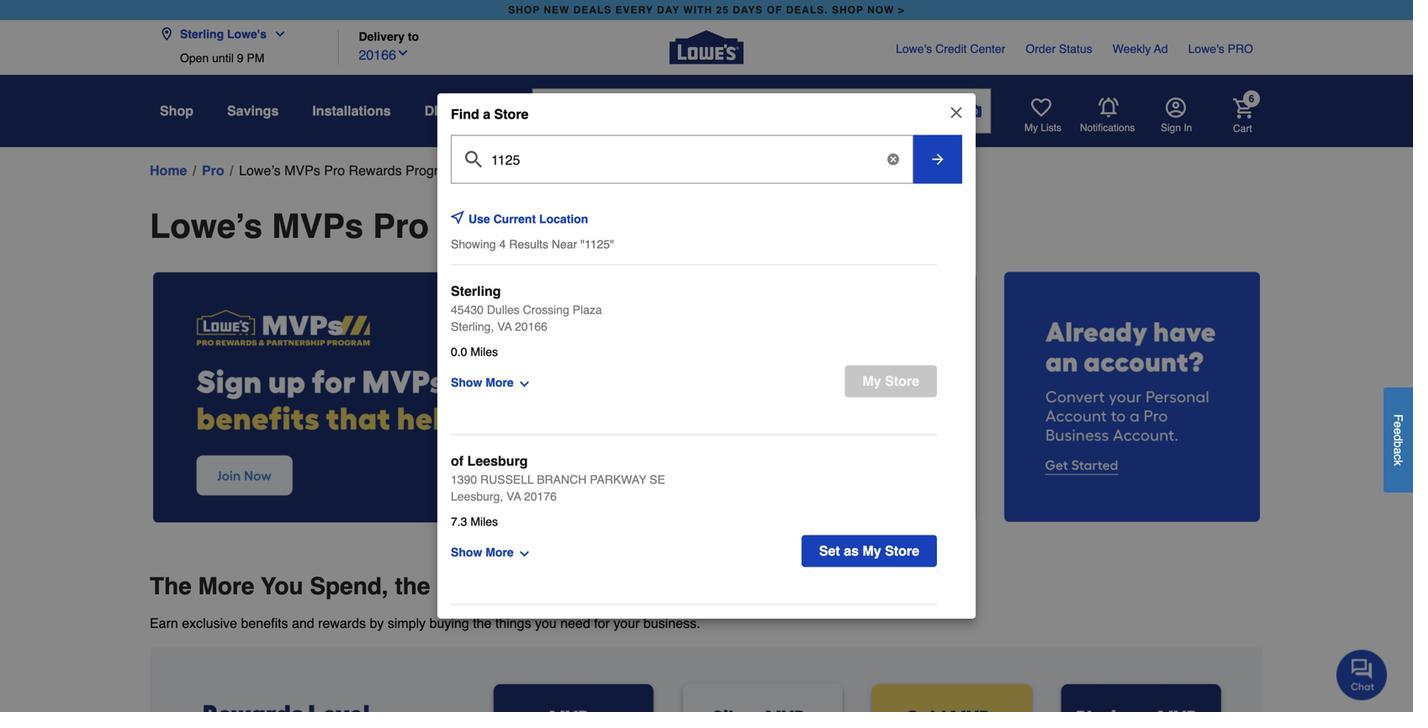 Task type: vqa. For each thing, say whether or not it's contained in the screenshot.
Deals
yes



Task type: describe. For each thing, give the bounding box(es) containing it.
pro link
[[202, 161, 224, 181]]

shop new deals every day with 25 days of deals. shop now >
[[509, 4, 905, 16]]

in
[[1184, 122, 1193, 134]]

the
[[150, 574, 192, 601]]

my lists link
[[1025, 98, 1062, 135]]

lowe's for lowe's pro
[[1189, 42, 1225, 56]]

f e e d b a c k button
[[1384, 388, 1414, 493]]

use current location button
[[469, 201, 616, 238]]

find
[[451, 106, 480, 122]]

results
[[509, 238, 549, 251]]

gps image
[[451, 211, 465, 224]]

k
[[1392, 461, 1406, 467]]

installations button
[[313, 96, 391, 126]]

set as my store button
[[802, 536, 938, 568]]

earn exclusive benefits and rewards by simply buying the things you need for your business.
[[150, 616, 701, 632]]

Search Query text field
[[533, 89, 915, 133]]

20166 inside the sterling 45430 dulles crossing plaza sterling, va 20166
[[515, 320, 548, 334]]

0 horizontal spatial earn
[[150, 616, 178, 632]]

chat invite button image
[[1337, 650, 1389, 701]]

and
[[292, 616, 314, 632]]

camera image
[[967, 103, 983, 120]]

open
[[180, 51, 209, 65]]

25
[[717, 4, 729, 16]]

sign up for m v p's pro rewards today for exclusive benefits that help level up your business. image
[[153, 272, 977, 523]]

20166 button
[[359, 43, 410, 65]]

the more you spend, the more you earn
[[150, 574, 601, 601]]

1390
[[451, 473, 477, 487]]

miles for leesburg
[[471, 515, 498, 529]]

current
[[494, 212, 536, 226]]

1 vertical spatial lowe's
[[150, 207, 263, 246]]

0 vertical spatial mvps
[[285, 163, 320, 178]]

pm
[[247, 51, 265, 65]]

you
[[535, 616, 557, 632]]

show more for leesburg
[[451, 546, 514, 560]]

more up buying
[[437, 574, 493, 601]]

leesburg,
[[451, 490, 504, 504]]

1 vertical spatial lowe's mvps pro rewards program
[[150, 207, 727, 246]]

buying
[[430, 616, 469, 632]]

6
[[1249, 93, 1255, 105]]

ideas
[[464, 103, 499, 119]]

0 vertical spatial lowe's mvps pro rewards program
[[239, 163, 457, 178]]

lowe's pro
[[1189, 42, 1254, 56]]

d
[[1392, 435, 1406, 442]]

more down the 0.0 miles
[[486, 376, 514, 390]]

diy & ideas
[[425, 103, 499, 119]]

close image
[[948, 104, 965, 121]]

savings button
[[227, 96, 279, 126]]

0 horizontal spatial the
[[395, 574, 430, 601]]

lowe's home improvement lists image
[[1032, 98, 1052, 118]]

45430
[[451, 303, 484, 317]]

>
[[899, 4, 905, 16]]

chevron down image
[[267, 27, 287, 41]]

use
[[469, 212, 490, 226]]

lowe's inside button
[[227, 27, 267, 41]]

0 vertical spatial earn
[[549, 574, 601, 601]]

sterling lowe's
[[180, 27, 267, 41]]

"1125"
[[581, 238, 614, 251]]

show more for 45430
[[451, 376, 514, 390]]

delivery to
[[359, 30, 419, 43]]

1 e from the top
[[1392, 422, 1406, 429]]

shop button
[[160, 96, 194, 126]]

location
[[539, 212, 589, 226]]

now
[[868, 4, 895, 16]]

0 vertical spatial lowe's
[[239, 163, 281, 178]]

of leesburg link
[[451, 452, 528, 472]]

delivery
[[359, 30, 405, 43]]

of
[[451, 454, 464, 469]]

my lists
[[1025, 122, 1062, 134]]

to
[[408, 30, 419, 43]]

ad
[[1155, 42, 1169, 56]]

sterling,
[[451, 320, 494, 334]]

c
[[1392, 455, 1406, 461]]

exclusive
[[182, 616, 237, 632]]

set
[[820, 544, 841, 559]]

7.3
[[451, 515, 467, 529]]

need
[[561, 616, 591, 632]]

rewards
[[318, 616, 366, 632]]

weekly
[[1113, 42, 1152, 56]]

your
[[614, 616, 640, 632]]

near
[[552, 238, 577, 251]]

sign in button
[[1161, 98, 1193, 135]]

0.0 miles
[[451, 345, 498, 359]]

for
[[594, 616, 610, 632]]

as
[[844, 544, 859, 559]]

chevron down image
[[396, 46, 410, 60]]

business.
[[644, 616, 701, 632]]

sterling for sterling 45430 dulles crossing plaza sterling, va 20166
[[451, 284, 501, 299]]

crossing
[[523, 303, 570, 317]]

sterling 45430 dulles crossing plaza sterling, va 20166
[[451, 284, 602, 334]]

sterling for sterling lowe's
[[180, 27, 224, 41]]

lowe's home improvement cart image
[[1234, 98, 1254, 118]]

sign in
[[1161, 122, 1193, 134]]

more down 7.3 miles
[[486, 546, 514, 560]]

2 horizontal spatial pro
[[373, 207, 429, 246]]

order status link
[[1026, 40, 1093, 57]]

20176
[[524, 490, 557, 504]]

use current location
[[469, 212, 589, 226]]

2 vertical spatial store
[[885, 544, 920, 559]]

1 shop from the left
[[509, 4, 540, 16]]

home
[[150, 163, 187, 178]]

home link
[[150, 161, 187, 181]]

diy & ideas button
[[425, 96, 499, 126]]

status
[[1060, 42, 1093, 56]]

find a store
[[451, 106, 529, 122]]

1 vertical spatial mvps
[[272, 207, 364, 246]]

weekly ad
[[1113, 42, 1169, 56]]

new
[[544, 4, 570, 16]]

already have an account? convert your personal account to a pro business account. image
[[1004, 272, 1261, 523]]

2 vertical spatial my
[[863, 544, 882, 559]]

20166 inside 20166 button
[[359, 47, 396, 63]]



Task type: locate. For each thing, give the bounding box(es) containing it.
earn
[[549, 574, 601, 601], [150, 616, 178, 632]]

f e e d b a c k
[[1392, 415, 1406, 467]]

notifications
[[1081, 122, 1136, 134]]

parkway
[[590, 473, 647, 487]]

a up k
[[1392, 448, 1406, 455]]

0 vertical spatial my
[[1025, 122, 1039, 134]]

1 vertical spatial the
[[473, 616, 492, 632]]

lowe's home improvement logo image
[[670, 11, 744, 85]]

2 you from the left
[[500, 574, 542, 601]]

1 horizontal spatial a
[[1392, 448, 1406, 455]]

0 vertical spatial store
[[494, 106, 529, 122]]

a inside button
[[1392, 448, 1406, 455]]

show for leesburg
[[451, 546, 483, 560]]

dulles
[[487, 303, 520, 317]]

2 show more from the top
[[451, 546, 514, 560]]

1 horizontal spatial you
[[500, 574, 542, 601]]

va
[[498, 320, 512, 334], [507, 490, 521, 504]]

show more down the 0.0 miles
[[451, 376, 514, 390]]

1 horizontal spatial earn
[[549, 574, 601, 601]]

1 vertical spatial my
[[863, 374, 882, 389]]

1 vertical spatial va
[[507, 490, 521, 504]]

order status
[[1026, 42, 1093, 56]]

rewards
[[349, 163, 402, 178], [439, 207, 579, 246]]

lowe's down pro "link" at the top of page
[[150, 207, 263, 246]]

set as my store
[[820, 544, 920, 559]]

0 horizontal spatial 20166
[[359, 47, 396, 63]]

1 show from the top
[[451, 376, 483, 390]]

the left things
[[473, 616, 492, 632]]

lowe's for lowe's credit center
[[896, 42, 933, 56]]

se
[[650, 473, 666, 487]]

more
[[486, 376, 514, 390], [486, 546, 514, 560], [198, 574, 255, 601], [437, 574, 493, 601]]

1 vertical spatial rewards
[[439, 207, 579, 246]]

lowe's right pro "link" at the top of page
[[239, 163, 281, 178]]

f
[[1392, 415, 1406, 422]]

you up things
[[500, 574, 542, 601]]

0 horizontal spatial shop
[[509, 4, 540, 16]]

lowe's up 9
[[227, 27, 267, 41]]

program down zip code, city, state or store # text box
[[588, 207, 727, 246]]

mvps down lowe's mvps pro rewards program link
[[272, 207, 364, 246]]

2 e from the top
[[1392, 429, 1406, 435]]

the
[[395, 574, 430, 601], [473, 616, 492, 632]]

lowe's mvps pro rewards program down the installations button
[[239, 163, 457, 178]]

pro
[[1228, 42, 1254, 56]]

a right find
[[483, 106, 491, 122]]

sterling link
[[451, 282, 501, 302]]

1 vertical spatial 20166
[[515, 320, 548, 334]]

installations
[[313, 103, 391, 119]]

lowe's left credit
[[896, 42, 933, 56]]

&
[[451, 103, 460, 119]]

shop left now
[[832, 4, 864, 16]]

va inside the sterling 45430 dulles crossing plaza sterling, va 20166
[[498, 320, 512, 334]]

sterling inside the sterling 45430 dulles crossing plaza sterling, va 20166
[[451, 284, 501, 299]]

show
[[451, 376, 483, 390], [451, 546, 483, 560]]

0 vertical spatial 20166
[[359, 47, 396, 63]]

0 vertical spatial program
[[406, 163, 457, 178]]

spend,
[[310, 574, 389, 601]]

the up simply
[[395, 574, 430, 601]]

show more down 7.3 miles
[[451, 546, 514, 560]]

0 horizontal spatial a
[[483, 106, 491, 122]]

credit
[[936, 42, 967, 56]]

0 vertical spatial sterling
[[180, 27, 224, 41]]

1 horizontal spatial 20166
[[515, 320, 548, 334]]

lowe's home improvement notification center image
[[1099, 98, 1119, 118]]

1 horizontal spatial sterling
[[451, 284, 501, 299]]

weekly ad link
[[1113, 40, 1169, 57]]

0 vertical spatial rewards
[[349, 163, 402, 178]]

lists
[[1041, 122, 1062, 134]]

2 shop from the left
[[832, 4, 864, 16]]

showing                                      4                                     results near "1125"
[[451, 238, 614, 251]]

0 horizontal spatial you
[[261, 574, 303, 601]]

deals.
[[787, 4, 829, 16]]

sterling up 45430 on the top left
[[451, 284, 501, 299]]

1 vertical spatial earn
[[150, 616, 178, 632]]

with
[[684, 4, 713, 16]]

earn down the at the left of the page
[[150, 616, 178, 632]]

location image
[[160, 27, 173, 41]]

2 show from the top
[[451, 546, 483, 560]]

lowe's mvps pro rewards program link
[[239, 161, 457, 181]]

show down 0.0
[[451, 376, 483, 390]]

1 vertical spatial miles
[[471, 515, 498, 529]]

1 horizontal spatial pro
[[324, 163, 345, 178]]

my store button
[[845, 366, 938, 398]]

pro right home
[[202, 163, 224, 178]]

earn up need
[[549, 574, 601, 601]]

program
[[406, 163, 457, 178], [588, 207, 727, 246]]

pro down the installations button
[[324, 163, 345, 178]]

show more
[[451, 376, 514, 390], [451, 546, 514, 560]]

0 horizontal spatial program
[[406, 163, 457, 178]]

program up the "gps" icon
[[406, 163, 457, 178]]

shop left new
[[509, 4, 540, 16]]

cart
[[1234, 123, 1253, 134]]

deals
[[574, 4, 612, 16]]

Zip Code, City, State or Store # text field
[[458, 143, 907, 169]]

1 vertical spatial a
[[1392, 448, 1406, 455]]

savings
[[227, 103, 279, 119]]

1 horizontal spatial rewards
[[439, 207, 579, 246]]

open until 9 pm
[[180, 51, 265, 65]]

you up benefits at the left bottom of the page
[[261, 574, 303, 601]]

lowe's left pro
[[1189, 42, 1225, 56]]

20166 down crossing
[[515, 320, 548, 334]]

0 vertical spatial show more
[[451, 376, 514, 390]]

sign
[[1161, 122, 1182, 134]]

7.3 miles
[[451, 515, 498, 529]]

miles right 0.0
[[471, 345, 498, 359]]

1 vertical spatial store
[[885, 374, 920, 389]]

my for my lists
[[1025, 122, 1039, 134]]

20166 down delivery
[[359, 47, 396, 63]]

russell
[[481, 473, 534, 487]]

show for 45430
[[451, 376, 483, 390]]

lowe's
[[227, 27, 267, 41], [896, 42, 933, 56], [1189, 42, 1225, 56]]

miles right 7.3
[[471, 515, 498, 529]]

0.0
[[451, 345, 467, 359]]

more up exclusive
[[198, 574, 255, 601]]

shop
[[160, 103, 194, 119]]

20166
[[359, 47, 396, 63], [515, 320, 548, 334]]

things
[[496, 616, 532, 632]]

1 vertical spatial show
[[451, 546, 483, 560]]

store
[[494, 106, 529, 122], [885, 374, 920, 389], [885, 544, 920, 559]]

my for my store
[[863, 374, 882, 389]]

1 miles from the top
[[471, 345, 498, 359]]

my
[[1025, 122, 1039, 134], [863, 374, 882, 389], [863, 544, 882, 559]]

sterling up open
[[180, 27, 224, 41]]

lowe's home improvement account image
[[1166, 98, 1187, 118]]

va down russell
[[507, 490, 521, 504]]

1 you from the left
[[261, 574, 303, 601]]

mvps down the installations button
[[285, 163, 320, 178]]

plaza
[[573, 303, 602, 317]]

0 horizontal spatial lowe's
[[227, 27, 267, 41]]

pro left the "gps" icon
[[373, 207, 429, 246]]

0 horizontal spatial sterling
[[180, 27, 224, 41]]

until
[[212, 51, 234, 65]]

lowe's inside 'link'
[[1189, 42, 1225, 56]]

sterling lowe's button
[[160, 17, 294, 51]]

day
[[657, 4, 680, 16]]

1 vertical spatial show more
[[451, 546, 514, 560]]

of
[[767, 4, 783, 16]]

miles for 45430
[[471, 345, 498, 359]]

va inside of leesburg 1390 russell branch parkway se leesburg, va 20176
[[507, 490, 521, 504]]

of leesburg 1390 russell branch parkway se leesburg, va 20176
[[451, 454, 666, 504]]

0 vertical spatial show
[[451, 376, 483, 390]]

lowe's credit center
[[896, 42, 1006, 56]]

e up "d"
[[1392, 422, 1406, 429]]

e
[[1392, 422, 1406, 429], [1392, 429, 1406, 435]]

e up b
[[1392, 429, 1406, 435]]

every
[[616, 4, 654, 16]]

benefits
[[241, 616, 288, 632]]

mvps
[[285, 163, 320, 178], [272, 207, 364, 246]]

None search field
[[532, 88, 992, 149]]

order
[[1026, 42, 1056, 56]]

miles
[[471, 345, 498, 359], [471, 515, 498, 529]]

1 vertical spatial sterling
[[451, 284, 501, 299]]

1 horizontal spatial program
[[588, 207, 727, 246]]

1 horizontal spatial the
[[473, 616, 492, 632]]

leesburg
[[468, 454, 528, 469]]

days
[[733, 4, 764, 16]]

2 miles from the top
[[471, 515, 498, 529]]

2 horizontal spatial lowe's
[[1189, 42, 1225, 56]]

simply
[[388, 616, 426, 632]]

sterling inside sterling lowe's button
[[180, 27, 224, 41]]

branch
[[537, 473, 587, 487]]

shop
[[509, 4, 540, 16], [832, 4, 864, 16]]

1 horizontal spatial lowe's
[[896, 42, 933, 56]]

1 vertical spatial program
[[588, 207, 727, 246]]

my store
[[863, 374, 920, 389]]

lowe's mvps pro rewards program up sterling link
[[150, 207, 727, 246]]

0 horizontal spatial rewards
[[349, 163, 402, 178]]

diy
[[425, 103, 447, 119]]

0 vertical spatial va
[[498, 320, 512, 334]]

0 vertical spatial miles
[[471, 345, 498, 359]]

1 horizontal spatial shop
[[832, 4, 864, 16]]

0 vertical spatial a
[[483, 106, 491, 122]]

0 vertical spatial the
[[395, 574, 430, 601]]

0 horizontal spatial pro
[[202, 163, 224, 178]]

arrow right image
[[930, 151, 947, 168]]

1 show more from the top
[[451, 376, 514, 390]]

va down 'dulles'
[[498, 320, 512, 334]]

show down 7.3
[[451, 546, 483, 560]]

a chart with yearly benefits for m v p's tiers. image
[[150, 648, 1264, 713]]



